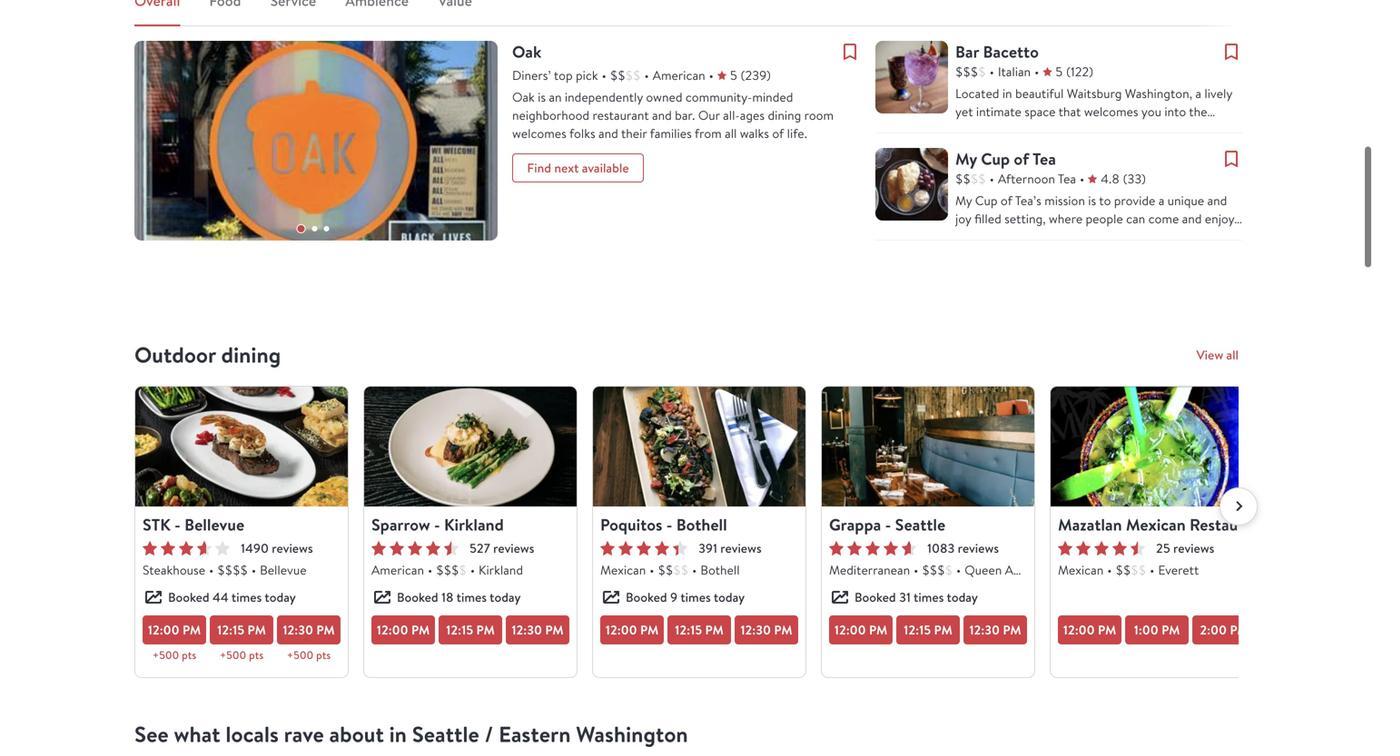Task type: locate. For each thing, give the bounding box(es) containing it.
2 12:15 pm link from the left
[[439, 616, 502, 645]]

12:15 down booked 44 times today
[[217, 622, 245, 639]]

we inside located in beautiful waitsburg washington, a lively yet intimate space that welcomes you into the bosom of wine and wheat country. brought to you by erin & mike easton, bar bacetto is a cozy 18 seat bar (21+) with a small menu of classic cocktails, antipasti, and fresh pasta dishes. the dynamic, ever changing menu can be found on our giant chalkboard. we welcome parties of 4 and smaller.
[[956, 230, 973, 247]]

various
[[1203, 319, 1242, 336]]

0 horizontal spatial 12:15 pm
[[446, 622, 495, 639]]

12:15 down booked 18 times today
[[446, 622, 473, 639]]

today for grappa - seattle
[[947, 589, 978, 606]]

american up owned
[[653, 67, 706, 84]]

0 vertical spatial bar
[[956, 40, 979, 63]]

times for kirkland
[[457, 589, 487, 606]]

can
[[1144, 194, 1164, 211], [1127, 210, 1146, 227]]

my for my cup of tea's mission is to provide a unique and joy filled setting, where people can come and enjoy delicious food and excellent service while making memories with loved ones. helping connect generations around a cup of tea! our lunch menu features many choices of salads with freshly made dressings, quiche of the day, and hot bowls of soup. our tearoom menu offers various levels of tea from the princess tea that includes salad, finger sandwiches, scones and desserts to an afternoon refreshment of just scones. devonshire cream and lemon curd made in house! we currently offer over 40 delicious, aromatic tea choices from the jasmine pearl company and other local companies. we're not just a place for a special occasion, we are a special place for any occasion! reservations recommended! walk ins welcome!
[[956, 192, 972, 209]]

1 horizontal spatial dining
[[768, 107, 801, 124]]

4.3 stars image
[[600, 541, 688, 556]]

12:00 for grappa - seattle
[[835, 622, 866, 639]]

1 horizontal spatial 12:30 pm
[[741, 622, 793, 639]]

and up scones.
[[1133, 356, 1153, 372]]

$ for grappa - seattle
[[945, 562, 953, 579]]

4 12:00 from the left
[[835, 622, 866, 639]]

0 horizontal spatial tea
[[1004, 337, 1021, 354]]

oak inside oak is an independently owned community-minded neighborhood restaurant and bar. our all-ages dining room welcomes folks and their families from all walks of life.
[[512, 89, 535, 105]]

generations
[[956, 265, 1021, 282]]

choices up local
[[956, 428, 997, 445]]

12:30 pm for kirkland
[[512, 622, 564, 639]]

0 horizontal spatial dining
[[221, 340, 281, 370]]

0 horizontal spatial all
[[725, 125, 737, 142]]

3 12:30 pm link from the left
[[735, 616, 798, 645]]

2 horizontal spatial $
[[979, 63, 986, 80]]

1 horizontal spatial 5
[[1056, 63, 1063, 80]]

seat
[[1018, 158, 1041, 174]]

0 horizontal spatial welcomes
[[512, 125, 567, 142]]

from
[[695, 125, 722, 142], [1024, 337, 1051, 354], [1000, 428, 1027, 445]]

restaurant
[[593, 107, 649, 124]]

place up any
[[1044, 465, 1073, 481]]

my inside my cup of tea's mission is to provide a unique and joy filled setting, where people can come and enjoy delicious food and excellent service while making memories with loved ones. helping connect generations around a cup of tea! our lunch menu features many choices of salads with freshly made dressings, quiche of the day, and hot bowls of soup. our tearoom menu offers various levels of tea from the princess tea that includes salad, finger sandwiches, scones and desserts to an afternoon refreshment of just scones. devonshire cream and lemon curd made in house! we currently offer over 40 delicious, aromatic tea choices from the jasmine pearl company and other local companies. we're not just a place for a special occasion, we are a special place for any occasion! reservations recommended! walk ins welcome!
[[956, 192, 972, 209]]

space
[[1025, 103, 1056, 120]]

18 left seat
[[1004, 158, 1015, 174]]

and up the loved
[[1035, 228, 1055, 245]]

helping
[[1105, 247, 1147, 263]]

pts for 12:00
[[182, 648, 196, 663]]

3 12:00 from the left
[[606, 622, 637, 639]]

lemon
[[1016, 392, 1050, 409]]

welcomes inside oak is an independently owned community-minded neighborhood restaurant and bar. our all-ages dining room welcomes folks and their families from all walks of life.
[[512, 125, 567, 142]]

$$$ $ for seattle
[[922, 562, 953, 579]]

reviews right the "527"
[[493, 540, 534, 557]]

0 vertical spatial an
[[549, 89, 562, 105]]

0 horizontal spatial tea
[[1033, 148, 1056, 170]]

everett
[[1282, 514, 1334, 536], [1159, 562, 1199, 579]]

2 times from the left
[[457, 589, 487, 606]]

15 pm from the left
[[1230, 622, 1249, 639]]

mexican down mazatlan
[[1058, 562, 1104, 579]]

12:30 inside 12:30 pm +500 pts
[[283, 622, 313, 639]]

0 horizontal spatial +500
[[152, 648, 179, 663]]

2 $$ $$ from the left
[[1116, 562, 1147, 579]]

12:15 pm
[[446, 622, 495, 639], [675, 622, 724, 639], [904, 622, 953, 639]]

1 vertical spatial our
[[956, 283, 977, 300]]

4 12:30 pm link from the left
[[964, 616, 1027, 645]]

1 12:00 pm link from the left
[[143, 616, 206, 645]]

0 vertical spatial to
[[1003, 139, 1015, 156]]

1 vertical spatial bar
[[1167, 139, 1185, 156]]

booked for stk
[[168, 589, 210, 606]]

2 oak from the top
[[512, 89, 535, 105]]

can left be
[[1144, 194, 1164, 211]]

2 reviews from the left
[[493, 540, 534, 557]]

1 my from the top
[[956, 148, 977, 170]]

$$$ $
[[436, 562, 467, 579], [922, 562, 953, 579]]

welcome!
[[1089, 501, 1142, 518]]

0 horizontal spatial 4.5 stars image
[[372, 541, 459, 556]]

0 vertical spatial bellevue
[[185, 514, 244, 536]]

delicious
[[956, 228, 1004, 245]]

$ up the located
[[979, 63, 986, 80]]

enjoy
[[1205, 210, 1235, 227]]

tea up mission
[[1058, 170, 1076, 187]]

+500 for 12:00
[[152, 648, 179, 663]]

filled
[[975, 210, 1002, 227]]

bothell up 391
[[677, 514, 727, 536]]

0 horizontal spatial 5
[[730, 67, 737, 84]]

2 today from the left
[[490, 589, 521, 606]]

12:30 pm link for seattle
[[964, 616, 1027, 645]]

0 horizontal spatial is
[[538, 89, 546, 105]]

smaller.
[[1118, 230, 1159, 247]]

restaurant
[[1190, 514, 1268, 536]]

stk
[[143, 514, 171, 536]]

0 horizontal spatial to
[[1003, 139, 1015, 156]]

+500
[[152, 648, 179, 663], [220, 648, 246, 663], [287, 648, 314, 663]]

1 oak from the top
[[512, 40, 542, 63]]

12:15 down booked 31 times today
[[904, 622, 931, 639]]

booked down the steakhouse
[[168, 589, 210, 606]]

1 pts from the left
[[182, 648, 196, 663]]

that up 'wheat'
[[1059, 103, 1081, 120]]

1 vertical spatial we
[[956, 410, 973, 427]]

1 vertical spatial that
[[1145, 337, 1167, 354]]

loved
[[1040, 247, 1070, 263]]

1 vertical spatial bellevue
[[260, 562, 307, 579]]

tea up scones at top
[[1124, 337, 1142, 354]]

1 vertical spatial 18
[[441, 589, 454, 606]]

1:00
[[1134, 622, 1159, 639]]

1 horizontal spatial $
[[945, 562, 953, 579]]

special up occasion!
[[1104, 465, 1141, 481]]

$$$ up the located
[[956, 63, 979, 80]]

0 horizontal spatial in
[[1003, 85, 1013, 102]]

booked for grappa
[[855, 589, 896, 606]]

our
[[698, 107, 720, 124], [956, 283, 977, 300], [1058, 319, 1080, 336]]

of up dishes.
[[1196, 158, 1207, 174]]

4 today from the left
[[947, 589, 978, 606]]

tearoom
[[1083, 319, 1130, 336]]

• up community-
[[709, 67, 714, 84]]

2:00 pm
[[1200, 622, 1249, 639]]

4.8
[[1101, 170, 1120, 187]]

4
[[1084, 230, 1092, 247]]

2 12:00 from the left
[[377, 622, 408, 639]]

1 $$ $$ from the left
[[658, 562, 689, 579]]

bar.
[[675, 107, 695, 124]]

made up the soup.
[[1022, 301, 1052, 318]]

0 vertical spatial all
[[725, 125, 737, 142]]

1 horizontal spatial mexican
[[1058, 562, 1104, 579]]

0 vertical spatial cup
[[981, 148, 1010, 170]]

ever
[[1031, 194, 1055, 211]]

2 horizontal spatial pts
[[316, 648, 331, 663]]

6 pm from the left
[[545, 622, 564, 639]]

$ for sparrow - kirkland
[[459, 562, 467, 579]]

1 horizontal spatial bacetto
[[1188, 139, 1232, 156]]

company
[[1129, 428, 1181, 445]]

12:15 for sparrow - kirkland
[[446, 622, 473, 639]]

and down aromatic
[[1184, 428, 1204, 445]]

12:00 pm
[[377, 622, 430, 639], [606, 622, 659, 639], [835, 622, 888, 639], [1064, 622, 1117, 639]]

1 horizontal spatial 12:15 pm
[[675, 622, 724, 639]]

1 horizontal spatial pts
[[249, 648, 264, 663]]

1 horizontal spatial 18
[[1004, 158, 1015, 174]]

cup up filled
[[975, 192, 998, 209]]

erin
[[1057, 139, 1079, 156]]

1 vertical spatial all
[[1227, 347, 1239, 364]]

1:00 pm
[[1134, 622, 1180, 639]]

12:30 pm link for bothell
[[735, 616, 798, 645]]

can down provide
[[1127, 210, 1146, 227]]

2 we from the top
[[956, 410, 973, 427]]

booked down sparrow
[[397, 589, 438, 606]]

of right cup at right top
[[1097, 265, 1109, 282]]

2 horizontal spatial with
[[1095, 158, 1119, 174]]

1 - from the left
[[175, 514, 181, 536]]

4 pm from the left
[[411, 622, 430, 639]]

5 for 5 (239)
[[730, 67, 737, 84]]

1 12:15 from the left
[[217, 622, 245, 639]]

1 horizontal spatial you
[[1142, 103, 1162, 120]]

1 horizontal spatial is
[[956, 158, 964, 174]]

0 horizontal spatial that
[[1059, 103, 1081, 120]]

4 booked from the left
[[855, 589, 896, 606]]

527
[[470, 540, 490, 557]]

$$ $$
[[658, 562, 689, 579], [1116, 562, 1147, 579]]

jasmine
[[1051, 428, 1095, 445]]

2 12:30 pm link from the left
[[506, 616, 570, 645]]

from up companies. on the bottom right of page
[[1000, 428, 1027, 445]]

tea left erin
[[1033, 148, 1056, 170]]

12:15 pm for kirkland
[[446, 622, 495, 639]]

12:15 pm link down booked 31 times today
[[897, 616, 960, 645]]

bellevue
[[185, 514, 244, 536], [260, 562, 307, 579]]

1 vertical spatial my
[[956, 192, 972, 209]]

0 horizontal spatial just
[[1012, 465, 1032, 481]]

0 horizontal spatial our
[[698, 107, 720, 124]]

$
[[979, 63, 986, 80], [459, 562, 467, 579], [945, 562, 953, 579]]

dining right outdoor in the left of the page
[[221, 340, 281, 370]]

booked down 'mediterranean'
[[855, 589, 896, 606]]

1 12:30 pm link from the left
[[277, 616, 341, 645]]

the up offers
[[1166, 301, 1185, 318]]

2 12:15 from the left
[[446, 622, 473, 639]]

- up the 4.3 stars image in the bottom of the page
[[667, 514, 673, 536]]

that inside my cup of tea's mission is to provide a unique and joy filled setting, where people can come and enjoy delicious food and excellent service while making memories with loved ones. helping connect generations around a cup of tea! our lunch menu features many choices of salads with freshly made dressings, quiche of the day, and hot bowls of soup. our tearoom menu offers various levels of tea from the princess tea that includes salad, finger sandwiches, scones and desserts to an afternoon refreshment of just scones. devonshire cream and lemon curd made in house! we currently offer over 40 delicious, aromatic tea choices from the jasmine pearl company and other local companies. we're not just a place for a special occasion, we are a special place for any occasion! reservations recommended! walk ins welcome!
[[1145, 337, 1167, 354]]

2 horizontal spatial tea
[[1124, 337, 1142, 354]]

4 times from the left
[[914, 589, 944, 606]]

we inside my cup of tea's mission is to provide a unique and joy filled setting, where people can come and enjoy delicious food and excellent service while making memories with loved ones. helping connect generations around a cup of tea! our lunch menu features many choices of salads with freshly made dressings, quiche of the day, and hot bowls of soup. our tearoom menu offers various levels of tea from the princess tea that includes salad, finger sandwiches, scones and desserts to an afternoon refreshment of just scones. devonshire cream and lemon curd made in house! we currently offer over 40 delicious, aromatic tea choices from the jasmine pearl company and other local companies. we're not just a place for a special occasion, we are a special place for any occasion! reservations recommended! walk ins welcome!
[[956, 410, 973, 427]]

4 12:15 pm link from the left
[[897, 616, 960, 645]]

1 horizontal spatial +500
[[220, 648, 246, 663]]

12:30 pm link down booked 18 times today
[[506, 616, 570, 645]]

times
[[232, 589, 262, 606], [457, 589, 487, 606], [681, 589, 711, 606], [914, 589, 944, 606]]

a photo of poquitos - bothell restaurant image
[[593, 387, 806, 507]]

times for bellevue
[[232, 589, 262, 606]]

of left the 4
[[1069, 230, 1081, 247]]

3 12:00 pm link from the left
[[600, 616, 664, 645]]

+500 inside 12:30 pm +500 pts
[[287, 648, 314, 663]]

an inside oak is an independently owned community-minded neighborhood restaurant and bar. our all-ages dining room welcomes folks and their families from all walks of life.
[[549, 89, 562, 105]]

0 vertical spatial made
[[1022, 301, 1052, 318]]

bacetto up beautiful
[[983, 40, 1039, 63]]

1 4.5 stars image from the left
[[372, 541, 459, 556]]

a photo of grappa - seattle restaurant image
[[822, 387, 1035, 507]]

we're
[[956, 465, 987, 481]]

5 - from the left
[[1272, 514, 1278, 536]]

tea inside my cup of tea's mission is to provide a unique and joy filled setting, where people can come and enjoy delicious food and excellent service while making memories with loved ones. helping connect generations around a cup of tea! our lunch menu features many choices of salads with freshly made dressings, quiche of the day, and hot bowls of soup. our tearoom menu offers various levels of tea from the princess tea that includes salad, finger sandwiches, scones and desserts to an afternoon refreshment of just scones. devonshire cream and lemon curd made in house! we currently offer over 40 delicious, aromatic tea choices from the jasmine pearl company and other local companies. we're not just a place for a special occasion, we are a special place for any occasion! reservations recommended! walk ins welcome!
[[1124, 337, 1142, 354]]

-
[[175, 514, 181, 536], [434, 514, 440, 536], [667, 514, 673, 536], [885, 514, 891, 536], [1272, 514, 1278, 536]]

3 12:15 from the left
[[675, 622, 702, 639]]

in up delicious,
[[1114, 392, 1124, 409]]

pts left 12:30 pm +500 pts
[[249, 648, 264, 663]]

cup up classic
[[981, 148, 1010, 170]]

1 +500 from the left
[[152, 648, 179, 663]]

$$ $$ • afternoon tea
[[956, 170, 1076, 187]]

1 vertical spatial from
[[1024, 337, 1051, 354]]

an inside my cup of tea's mission is to provide a unique and joy filled setting, where people can come and enjoy delicious food and excellent service while making memories with loved ones. helping connect generations around a cup of tea! our lunch menu features many choices of salads with freshly made dressings, quiche of the day, and hot bowls of soup. our tearoom menu offers various levels of tea from the princess tea that includes salad, finger sandwiches, scones and desserts to an afternoon refreshment of just scones. devonshire cream and lemon curd made in house! we currently offer over 40 delicious, aromatic tea choices from the jasmine pearl company and other local companies. we're not just a place for a special occasion, we are a special place for any occasion! reservations recommended! walk ins welcome!
[[1219, 356, 1232, 372]]

0 vertical spatial for
[[1076, 465, 1092, 481]]

2 booked from the left
[[397, 589, 438, 606]]

pm inside 12:30 pm +500 pts
[[316, 622, 335, 639]]

pearl
[[1098, 428, 1126, 445]]

0 vertical spatial american
[[653, 67, 706, 84]]

1 vertical spatial bacetto
[[1188, 139, 1232, 156]]

into
[[1165, 103, 1187, 120]]

independently
[[565, 89, 643, 105]]

12:15 pm link for seattle
[[897, 616, 960, 645]]

4 reviews from the left
[[958, 540, 999, 557]]

booked for poquitos
[[626, 589, 667, 606]]

$$$ $ up booked 18 times today
[[436, 562, 467, 579]]

12:30 pm link for kirkland
[[506, 616, 570, 645]]

unique
[[1168, 192, 1205, 209]]

4.5 stars image down mazatlan
[[1058, 541, 1146, 556]]

3 12:00 pm from the left
[[835, 622, 888, 639]]

1 horizontal spatial made
[[1081, 392, 1111, 409]]

2 $$$ $ from the left
[[922, 562, 953, 579]]

1 vertical spatial just
[[1012, 465, 1032, 481]]

12:00 down 'mediterranean'
[[835, 622, 866, 639]]

times down the "527"
[[457, 589, 487, 606]]

12:00 inside 12:00 pm +500 pts
[[148, 622, 180, 639]]

an up neighborhood
[[549, 89, 562, 105]]

5
[[1056, 63, 1063, 80], [730, 67, 737, 84]]

scones
[[1092, 356, 1130, 372]]

3 pts from the left
[[316, 648, 331, 663]]

0 horizontal spatial choices
[[956, 428, 997, 445]]

0 vertical spatial 18
[[1004, 158, 1015, 174]]

fresh
[[1123, 176, 1151, 193]]

4.5 stars image for sparrow
[[372, 541, 459, 556]]

$$$ down 1083
[[922, 562, 945, 579]]

4.8 (33)
[[1101, 170, 1146, 187]]

(33)
[[1123, 170, 1146, 187]]

queen anne
[[965, 562, 1034, 579]]

12:30 pm
[[512, 622, 564, 639], [741, 622, 793, 639], [970, 622, 1022, 639]]

everett down 25 reviews
[[1159, 562, 1199, 579]]

my for my cup of tea
[[956, 148, 977, 170]]

0 vertical spatial oak
[[512, 40, 542, 63]]

1 today from the left
[[265, 589, 296, 606]]

2 12:00 pm from the left
[[606, 622, 659, 639]]

$$$ up booked 18 times today
[[436, 562, 459, 579]]

5 left (239)
[[730, 67, 737, 84]]

3 times from the left
[[681, 589, 711, 606]]

12:00 left 1:00
[[1064, 622, 1095, 639]]

(122)
[[1067, 63, 1094, 80]]

of left life.
[[772, 125, 784, 142]]

kirkland up the "527"
[[444, 514, 504, 536]]

our inside oak is an independently owned community-minded neighborhood restaurant and bar. our all-ages dining room welcomes folks and their families from all walks of life.
[[698, 107, 720, 124]]

scones.
[[1123, 374, 1163, 391]]

food
[[1006, 228, 1032, 245]]

cocktails,
[[994, 176, 1045, 193]]

is inside located in beautiful waitsburg washington, a lively yet intimate space that welcomes you into the bosom of wine and wheat country. brought to you by erin & mike easton, bar bacetto is a cozy 18 seat bar (21+) with a small menu of classic cocktails, antipasti, and fresh pasta dishes. the dynamic, ever changing menu can be found on our giant chalkboard. we welcome parties of 4 and smaller.
[[956, 158, 964, 174]]

0 vertical spatial kirkland
[[444, 514, 504, 536]]

pts inside 12:30 pm +500 pts
[[316, 648, 331, 663]]

1 12:00 pm from the left
[[377, 622, 430, 639]]

reviews right 391
[[721, 540, 762, 557]]

1 we from the top
[[956, 230, 973, 247]]

9 pm from the left
[[774, 622, 793, 639]]

wheat
[[1062, 121, 1095, 138]]

a photo of bar bacetto restaurant image
[[876, 41, 948, 114]]

2 vertical spatial with
[[956, 301, 979, 318]]

+500 inside 12:15 pm +500 pts
[[220, 648, 246, 663]]

3 reviews from the left
[[721, 540, 762, 557]]

$ up booked 18 times today
[[459, 562, 467, 579]]

their
[[621, 125, 647, 142]]

0 vertical spatial in
[[1003, 85, 1013, 102]]

country.
[[1098, 121, 1144, 138]]

salads
[[1187, 283, 1219, 300]]

4 - from the left
[[885, 514, 891, 536]]

12:00 pm link down the steakhouse
[[143, 616, 206, 645]]

levels
[[956, 337, 986, 354]]

2 pm from the left
[[248, 622, 266, 639]]

12:15 pm link
[[210, 616, 273, 645], [439, 616, 502, 645], [668, 616, 731, 645], [897, 616, 960, 645]]

0 vertical spatial welcomes
[[1084, 103, 1139, 120]]

1 12:15 pm from the left
[[446, 622, 495, 639]]

12:15 down booked 9 times today
[[675, 622, 702, 639]]

times for seattle
[[914, 589, 944, 606]]

classic
[[956, 176, 991, 193]]

2 my from the top
[[956, 192, 972, 209]]

1 reviews from the left
[[272, 540, 313, 557]]

+500 inside 12:00 pm +500 pts
[[152, 648, 179, 663]]

1 booked from the left
[[168, 589, 210, 606]]

oak up diners'
[[512, 40, 542, 63]]

5 reviews from the left
[[1174, 540, 1215, 557]]

cup inside my cup of tea's mission is to provide a unique and joy filled setting, where people can come and enjoy delicious food and excellent service while making memories with loved ones. helping connect generations around a cup of tea! our lunch menu features many choices of salads with freshly made dressings, quiche of the day, and hot bowls of soup. our tearoom menu offers various levels of tea from the princess tea that includes salad, finger sandwiches, scones and desserts to an afternoon refreshment of just scones. devonshire cream and lemon curd made in house! we currently offer over 40 delicious, aromatic tea choices from the jasmine pearl company and other local companies. we're not just a place for a special occasion, we are a special place for any occasion! reservations recommended! walk ins welcome!
[[975, 192, 998, 209]]

a left be
[[1159, 192, 1165, 209]]

1 horizontal spatial bellevue
[[260, 562, 307, 579]]

0 horizontal spatial made
[[1022, 301, 1052, 318]]

4.7 stars image
[[829, 541, 917, 556]]

our down generations
[[956, 283, 977, 300]]

bar right 'easton,'
[[1167, 139, 1185, 156]]

3 12:15 pm link from the left
[[668, 616, 731, 645]]

for up occasion!
[[1076, 465, 1092, 481]]

2 12:30 from the left
[[512, 622, 542, 639]]

14 pm from the left
[[1162, 622, 1180, 639]]

lunch
[[980, 283, 1010, 300]]

+500 right 12:15 pm +500 pts
[[287, 648, 314, 663]]

pts inside 12:00 pm +500 pts
[[182, 648, 196, 663]]

1 12:00 from the left
[[148, 622, 180, 639]]

13 pm from the left
[[1098, 622, 1117, 639]]

12:00 pm link for stk
[[143, 616, 206, 645]]

1 pm from the left
[[183, 622, 201, 639]]

can inside my cup of tea's mission is to provide a unique and joy filled setting, where people can come and enjoy delicious food and excellent service while making memories with loved ones. helping connect generations around a cup of tea! our lunch menu features many choices of salads with freshly made dressings, quiche of the day, and hot bowls of soup. our tearoom menu offers various levels of tea from the princess tea that includes salad, finger sandwiches, scones and desserts to an afternoon refreshment of just scones. devonshire cream and lemon curd made in house! we currently offer over 40 delicious, aromatic tea choices from the jasmine pearl company and other local companies. we're not just a place for a special occasion, we are a special place for any occasion! reservations recommended! walk ins welcome!
[[1127, 210, 1146, 227]]

0 vertical spatial place
[[1044, 465, 1073, 481]]

• up owned
[[644, 67, 649, 84]]

just down scones at top
[[1100, 374, 1120, 391]]

in up intimate
[[1003, 85, 1013, 102]]

1 12:30 from the left
[[283, 622, 313, 639]]

a photo of mazatlan mexican restaurant - everett restaurant image
[[1051, 387, 1264, 507]]

1 vertical spatial choices
[[956, 428, 997, 445]]

1 $$$ $ from the left
[[436, 562, 467, 579]]

1 vertical spatial tea
[[1212, 410, 1229, 427]]

2 - from the left
[[434, 514, 440, 536]]

3 - from the left
[[667, 514, 673, 536]]

4 12:00 pm link from the left
[[829, 616, 893, 645]]

1 vertical spatial is
[[956, 158, 964, 174]]

0 horizontal spatial $$$ $
[[436, 562, 467, 579]]

3 12:30 pm from the left
[[970, 622, 1022, 639]]

our down community-
[[698, 107, 720, 124]]

$$$ for grappa - seattle
[[922, 562, 945, 579]]

pts
[[182, 648, 196, 663], [249, 648, 264, 663], [316, 648, 331, 663]]

is inside oak is an independently owned community-minded neighborhood restaurant and bar. our all-ages dining room welcomes folks and their families from all walks of life.
[[538, 89, 546, 105]]

12:30 down booked 18 times today
[[512, 622, 542, 639]]

kirkland
[[444, 514, 504, 536], [479, 562, 523, 579]]

0 horizontal spatial 12:30 pm
[[512, 622, 564, 639]]

that inside located in beautiful waitsburg washington, a lively yet intimate space that welcomes you into the bosom of wine and wheat country. brought to you by erin & mike easton, bar bacetto is a cozy 18 seat bar (21+) with a small menu of classic cocktails, antipasti, and fresh pasta dishes. the dynamic, ever changing menu can be found on our giant chalkboard. we welcome parties of 4 and smaller.
[[1059, 103, 1081, 120]]

all
[[725, 125, 737, 142], [1227, 347, 1239, 364]]

- right sparrow
[[434, 514, 440, 536]]

tab list
[[134, 0, 1239, 26]]

cup
[[1074, 265, 1094, 282]]

0 horizontal spatial everett
[[1159, 562, 1199, 579]]

12:00 pm link down 'mediterranean'
[[829, 616, 893, 645]]

of up cocktails,
[[1014, 148, 1029, 170]]

4.5 stars image down sparrow
[[372, 541, 459, 556]]

3 +500 from the left
[[287, 648, 314, 663]]

3 12:15 pm from the left
[[904, 622, 953, 639]]

dining inside oak is an independently owned community-minded neighborhood restaurant and bar. our all-ages dining room welcomes folks and their families from all walks of life.
[[768, 107, 801, 124]]

pts inside 12:15 pm +500 pts
[[249, 648, 264, 663]]

12:00 pm down booked 18 times today
[[377, 622, 430, 639]]

all inside oak is an independently owned community-minded neighborhood restaurant and bar. our all-ages dining room welcomes folks and their families from all walks of life.
[[725, 125, 737, 142]]

0 vertical spatial our
[[698, 107, 720, 124]]

of right quiche
[[1152, 301, 1164, 318]]

quiche
[[1112, 301, 1149, 318]]

pm
[[183, 622, 201, 639], [248, 622, 266, 639], [316, 622, 335, 639], [411, 622, 430, 639], [477, 622, 495, 639], [545, 622, 564, 639], [640, 622, 659, 639], [705, 622, 724, 639], [774, 622, 793, 639], [869, 622, 888, 639], [934, 622, 953, 639], [1003, 622, 1022, 639], [1098, 622, 1117, 639], [1162, 622, 1180, 639], [1230, 622, 1249, 639]]

3 12:30 from the left
[[741, 622, 771, 639]]

seattle
[[895, 514, 946, 536]]

that up desserts
[[1145, 337, 1167, 354]]

can inside located in beautiful waitsburg washington, a lively yet intimate space that welcomes you into the bosom of wine and wheat country. brought to you by erin & mike easton, bar bacetto is a cozy 18 seat bar (21+) with a small menu of classic cocktails, antipasti, and fresh pasta dishes. the dynamic, ever changing menu can be found on our giant chalkboard. we welcome parties of 4 and smaller.
[[1144, 194, 1164, 211]]

2 pts from the left
[[249, 648, 264, 663]]

and right the 4
[[1095, 230, 1115, 247]]

reviews for bellevue
[[272, 540, 313, 557]]

oak down diners'
[[512, 89, 535, 105]]

pick
[[576, 67, 598, 84]]

12:00 pm for sparrow
[[377, 622, 430, 639]]

12:15 for poquitos - bothell
[[675, 622, 702, 639]]

american down sparrow
[[372, 562, 424, 579]]

today for sparrow - kirkland
[[490, 589, 521, 606]]

anne
[[1005, 562, 1034, 579]]

12:30 for poquitos
[[741, 622, 771, 639]]

4 12:15 from the left
[[904, 622, 931, 639]]

cup for tea
[[981, 148, 1010, 170]]

0 horizontal spatial place
[[1005, 483, 1034, 500]]

2 12:00 pm link from the left
[[372, 616, 435, 645]]

31
[[899, 589, 911, 606]]

features
[[1047, 283, 1092, 300]]

2 12:30 pm from the left
[[741, 622, 793, 639]]

from down bar.
[[695, 125, 722, 142]]

4 12:30 from the left
[[970, 622, 1000, 639]]

0 horizontal spatial 18
[[441, 589, 454, 606]]

0 vertical spatial my
[[956, 148, 977, 170]]

made up 40
[[1081, 392, 1111, 409]]

1 vertical spatial american
[[372, 562, 424, 579]]

over
[[1060, 410, 1084, 427]]

kirkland down 527 reviews
[[479, 562, 523, 579]]

3 pm from the left
[[316, 622, 335, 639]]

0 vertical spatial tea
[[1004, 337, 1021, 354]]

today down 1490 reviews
[[265, 589, 296, 606]]

0 vertical spatial dining
[[768, 107, 801, 124]]

from inside oak is an independently owned community-minded neighborhood restaurant and bar. our all-ages dining room welcomes folks and their families from all walks of life.
[[695, 125, 722, 142]]

2 12:15 pm from the left
[[675, 622, 724, 639]]

5 12:00 from the left
[[1064, 622, 1095, 639]]

1 times from the left
[[232, 589, 262, 606]]

12:15 pm down booked 31 times today
[[904, 622, 953, 639]]

pasta
[[1154, 176, 1183, 193]]

my cup of tea's mission is to provide a unique and joy filled setting, where people can come and enjoy delicious food and excellent service while making memories with loved ones. helping connect generations around a cup of tea! our lunch menu features many choices of salads with freshly made dressings, quiche of the day, and hot bowls of soup. our tearoom menu offers various levels of tea from the princess tea that includes salad, finger sandwiches, scones and desserts to an afternoon refreshment of just scones. devonshire cream and lemon curd made in house! we currently offer over 40 delicious, aromatic tea choices from the jasmine pearl company and other local companies. we're not just a place for a special occasion, we are a special place for any occasion! reservations recommended! walk ins welcome!
[[956, 192, 1242, 518]]

bar inside located in beautiful waitsburg washington, a lively yet intimate space that welcomes you into the bosom of wine and wheat country. brought to you by erin & mike easton, bar bacetto is a cozy 18 seat bar (21+) with a small menu of classic cocktails, antipasti, and fresh pasta dishes. the dynamic, ever changing menu can be found on our giant chalkboard. we welcome parties of 4 and smaller.
[[1167, 139, 1185, 156]]

from down the soup.
[[1024, 337, 1051, 354]]

1 horizontal spatial an
[[1219, 356, 1232, 372]]

3 today from the left
[[714, 589, 745, 606]]

bellevue up 3.7 stars image
[[185, 514, 244, 536]]

1 horizontal spatial just
[[1100, 374, 1120, 391]]

12 pm from the left
[[1003, 622, 1022, 639]]

0 vertical spatial from
[[695, 125, 722, 142]]

1 vertical spatial you
[[1018, 139, 1038, 156]]

1 12:30 pm from the left
[[512, 622, 564, 639]]

a left cup at right top
[[1065, 265, 1071, 282]]

12:30 pm link right 12:15 pm +500 pts
[[277, 616, 341, 645]]

1 horizontal spatial everett
[[1282, 514, 1334, 536]]

12:30 right 12:15 pm +500 pts
[[283, 622, 313, 639]]

special down we're
[[965, 483, 1002, 500]]

1 horizontal spatial welcomes
[[1084, 103, 1139, 120]]

3.7 stars image
[[143, 541, 230, 556]]

2 +500 from the left
[[220, 648, 246, 663]]

cup
[[981, 148, 1010, 170], [975, 192, 998, 209]]

2 4.5 stars image from the left
[[1058, 541, 1146, 556]]

0 vertical spatial that
[[1059, 103, 1081, 120]]

3 booked from the left
[[626, 589, 667, 606]]

1 horizontal spatial american
[[653, 67, 706, 84]]

mexican down the 4.3 stars image in the bottom of the page
[[600, 562, 646, 579]]

4.5 stars image
[[372, 541, 459, 556], [1058, 541, 1146, 556]]

oak for oak is an independently owned community-minded neighborhood restaurant and bar. our all-ages dining room welcomes folks and their families from all walks of life.
[[512, 89, 535, 105]]

italian
[[998, 63, 1031, 80]]

bothell down 391 reviews
[[701, 562, 740, 579]]

1 12:15 pm link from the left
[[210, 616, 273, 645]]

1 vertical spatial in
[[1114, 392, 1124, 409]]



Task type: vqa. For each thing, say whether or not it's contained in the screenshot.
the Tuesday element
no



Task type: describe. For each thing, give the bounding box(es) containing it.
my cup of tea
[[956, 148, 1056, 170]]

mike
[[1094, 139, 1120, 156]]

the inside located in beautiful waitsburg washington, a lively yet intimate space that welcomes you into the bosom of wine and wheat country. brought to you by erin & mike easton, bar bacetto is a cozy 18 seat bar (21+) with a small menu of classic cocktails, antipasti, and fresh pasta dishes. the dynamic, ever changing menu can be found on our giant chalkboard. we welcome parties of 4 and smaller.
[[1189, 103, 1208, 120]]

$$$ for sparrow - kirkland
[[436, 562, 459, 579]]

1 horizontal spatial for
[[1076, 465, 1092, 481]]

• right pick
[[602, 67, 607, 84]]

oak is an independently owned community-minded neighborhood restaurant and bar. our all-ages dining room welcomes folks and their families from all walks of life.
[[512, 89, 834, 142]]

12:15 pm link for bothell
[[668, 616, 731, 645]]

reviews for bothell
[[721, 540, 762, 557]]

$$$$
[[217, 562, 248, 579]]

be
[[1167, 194, 1180, 211]]

times for bothell
[[681, 589, 711, 606]]

devonshire
[[1166, 374, 1228, 391]]

12:30 for grappa
[[970, 622, 1000, 639]]

a photo of my cup of tea restaurant image
[[876, 148, 948, 221]]

12:30 for sparrow
[[512, 622, 542, 639]]

easton,
[[1123, 139, 1164, 156]]

12:15 pm for seattle
[[904, 622, 953, 639]]

12:00 for sparrow - kirkland
[[377, 622, 408, 639]]

walks
[[740, 125, 769, 142]]

• up beautiful
[[1035, 63, 1039, 80]]

many
[[1095, 283, 1124, 300]]

0 horizontal spatial bellevue
[[185, 514, 244, 536]]

bar
[[1044, 158, 1062, 174]]

0 horizontal spatial with
[[956, 301, 979, 318]]

12:00 pm link for poquitos
[[600, 616, 664, 645]]

desserts
[[1156, 356, 1201, 372]]

$$ $$ for -
[[658, 562, 689, 579]]

9
[[670, 589, 678, 606]]

2 vertical spatial from
[[1000, 428, 1027, 445]]

of down intimate
[[996, 121, 1007, 138]]

a left the cozy
[[967, 158, 973, 174]]

salad,
[[956, 356, 986, 372]]

4 12:00 pm from the left
[[1064, 622, 1117, 639]]

stk - bellevue
[[143, 514, 244, 536]]

menu down quiche
[[1133, 319, 1164, 336]]

view
[[1197, 347, 1224, 364]]

small
[[1131, 158, 1159, 174]]

2 vertical spatial to
[[1204, 356, 1216, 372]]

5 (122)
[[1056, 63, 1094, 80]]

a left lively
[[1196, 85, 1202, 102]]

connect
[[1150, 247, 1195, 263]]

grappa
[[829, 514, 881, 536]]

folks
[[570, 125, 596, 142]]

a right 4.8
[[1122, 158, 1128, 174]]

+500 for 12:30
[[287, 648, 314, 663]]

12:30 pm for seattle
[[970, 622, 1022, 639]]

12:00 pm for grappa
[[835, 622, 888, 639]]

12:30 pm for bothell
[[741, 622, 793, 639]]

0 vertical spatial bothell
[[677, 514, 727, 536]]

steakhouse
[[143, 562, 205, 579]]

12:00 pm link for grappa
[[829, 616, 893, 645]]

- for grappa
[[885, 514, 891, 536]]

a down companies. on the bottom right of page
[[1035, 465, 1041, 481]]

reviews for seattle
[[958, 540, 999, 557]]

of down "bowls"
[[989, 337, 1001, 354]]

sparrow
[[372, 514, 430, 536]]

delicious,
[[1107, 410, 1158, 427]]

1 vertical spatial with
[[1013, 247, 1037, 263]]

ages
[[740, 107, 765, 124]]

1:00 pm link
[[1126, 616, 1189, 645]]

making
[[1184, 228, 1224, 245]]

1 vertical spatial bothell
[[701, 562, 740, 579]]

parties
[[1028, 230, 1066, 247]]

by
[[1041, 139, 1054, 156]]

of left tea's
[[1001, 192, 1013, 209]]

12:15 pm link for kirkland
[[439, 616, 502, 645]]

the
[[956, 194, 976, 211]]

1 vertical spatial made
[[1081, 392, 1111, 409]]

12:00 pm for poquitos
[[606, 622, 659, 639]]

12:30 pm link for bellevue
[[277, 616, 341, 645]]

a photo of sparrow - kirkland restaurant image
[[364, 387, 577, 507]]

find next available button
[[512, 154, 644, 183]]

waitsburg
[[1067, 85, 1122, 102]]

life.
[[787, 125, 808, 142]]

a up occasion!
[[1095, 465, 1101, 481]]

40
[[1087, 410, 1104, 427]]

1490 reviews
[[241, 540, 313, 557]]

25
[[1156, 540, 1171, 557]]

2 horizontal spatial mexican
[[1126, 514, 1186, 536]]

a down we're
[[956, 483, 962, 500]]

and up various
[[1213, 301, 1232, 318]]

• up changing
[[1080, 170, 1085, 187]]

around
[[1024, 265, 1062, 282]]

booked 31 times today
[[855, 589, 978, 606]]

recommended!
[[956, 501, 1039, 518]]

offer
[[1029, 410, 1057, 427]]

not
[[991, 465, 1009, 481]]

dynamic,
[[979, 194, 1028, 211]]

are
[[1217, 465, 1234, 481]]

2 horizontal spatial our
[[1058, 319, 1080, 336]]

0 horizontal spatial for
[[1037, 483, 1053, 500]]

- for stk
[[175, 514, 181, 536]]

12:15 for grappa - seattle
[[904, 622, 931, 639]]

reviews for restaurant
[[1174, 540, 1215, 557]]

10 pm from the left
[[869, 622, 888, 639]]

our
[[956, 212, 974, 229]]

mexican for poquitos - bothell
[[600, 562, 646, 579]]

with inside located in beautiful waitsburg washington, a lively yet intimate space that welcomes you into the bosom of wine and wheat country. brought to you by erin & mike easton, bar bacetto is a cozy 18 seat bar (21+) with a small menu of classic cocktails, antipasti, and fresh pasta dishes. the dynamic, ever changing menu can be found on our giant chalkboard. we welcome parties of 4 and smaller.
[[1095, 158, 1119, 174]]

0 vertical spatial you
[[1142, 103, 1162, 120]]

families
[[650, 125, 692, 142]]

available
[[582, 159, 629, 177]]

welcome
[[976, 230, 1025, 247]]

changing
[[1058, 194, 1108, 211]]

0 horizontal spatial bacetto
[[983, 40, 1039, 63]]

5 for 5 (122)
[[1056, 63, 1063, 80]]

12:00 pm link for sparrow
[[372, 616, 435, 645]]

pts for 12:30
[[316, 648, 331, 663]]

brought
[[956, 139, 1001, 156]]

ins
[[1071, 501, 1086, 518]]

menu down around
[[1013, 283, 1044, 300]]

antipasti,
[[1048, 176, 1097, 193]]

of left salads
[[1172, 283, 1184, 300]]

menu down fresh
[[1111, 194, 1141, 211]]

mazatlan
[[1058, 514, 1122, 536]]

12:00 for poquitos - bothell
[[606, 622, 637, 639]]

1 horizontal spatial our
[[956, 283, 977, 300]]

cup for tea's
[[975, 192, 998, 209]]

0 horizontal spatial special
[[965, 483, 1002, 500]]

bacetto inside located in beautiful waitsburg washington, a lively yet intimate space that welcomes you into the bosom of wine and wheat country. brought to you by erin & mike easton, bar bacetto is a cozy 18 seat bar (21+) with a small menu of classic cocktails, antipasti, and fresh pasta dishes. the dynamic, ever changing menu can be found on our giant chalkboard. we welcome parties of 4 and smaller.
[[1188, 139, 1232, 156]]

community-
[[686, 89, 753, 105]]

and up currently
[[993, 392, 1013, 409]]

beautiful
[[1016, 85, 1064, 102]]

$$$ $ for kirkland
[[436, 562, 467, 579]]

booked 18 times today
[[397, 589, 521, 606]]

1 horizontal spatial to
[[1099, 192, 1111, 209]]

1 vertical spatial everett
[[1159, 562, 1199, 579]]

hot
[[956, 319, 974, 336]]

11 pm from the left
[[934, 622, 953, 639]]

booked for sparrow
[[397, 589, 438, 606]]

cream
[[956, 392, 990, 409]]

menu up pasta
[[1162, 158, 1193, 174]]

of down scones at top
[[1085, 374, 1097, 391]]

is inside my cup of tea's mission is to provide a unique and joy filled setting, where people can come and enjoy delicious food and excellent service while making memories with loved ones. helping connect generations around a cup of tea! our lunch menu features many choices of salads with freshly made dressings, quiche of the day, and hot bowls of soup. our tearoom menu offers various levels of tea from the princess tea that includes salad, finger sandwiches, scones and desserts to an afternoon refreshment of just scones. devonshire cream and lemon curd made in house! we currently offer over 40 delicious, aromatic tea choices from the jasmine pearl company and other local companies. we're not just a place for a special occasion, we are a special place for any occasion! reservations recommended! walk ins welcome!
[[1089, 192, 1097, 209]]

to inside located in beautiful waitsburg washington, a lively yet intimate space that welcomes you into the bosom of wine and wheat country. brought to you by erin & mike easton, bar bacetto is a cozy 18 seat bar (21+) with a small menu of classic cocktails, antipasti, and fresh pasta dishes. the dynamic, ever changing menu can be found on our giant chalkboard. we welcome parties of 4 and smaller.
[[1003, 139, 1015, 156]]

includes
[[1170, 337, 1215, 354]]

excellent
[[1058, 228, 1108, 245]]

0 vertical spatial everett
[[1282, 514, 1334, 536]]

1 vertical spatial place
[[1005, 483, 1034, 500]]

and down owned
[[652, 107, 672, 124]]

in inside my cup of tea's mission is to provide a unique and joy filled setting, where people can come and enjoy delicious food and excellent service while making memories with loved ones. helping connect generations around a cup of tea! our lunch menu features many choices of salads with freshly made dressings, quiche of the day, and hot bowls of soup. our tearoom menu offers various levels of tea from the princess tea that includes salad, finger sandwiches, scones and desserts to an afternoon refreshment of just scones. devonshire cream and lemon curd made in house! we currently offer over 40 delicious, aromatic tea choices from the jasmine pearl company and other local companies. we're not just a place for a special occasion, we are a special place for any occasion! reservations recommended! walk ins welcome!
[[1114, 392, 1124, 409]]

house!
[[1127, 392, 1163, 409]]

pm inside 12:00 pm +500 pts
[[183, 622, 201, 639]]

dressings,
[[1056, 301, 1109, 318]]

provide
[[1114, 192, 1156, 209]]

people
[[1086, 210, 1123, 227]]

18 inside located in beautiful waitsburg washington, a lively yet intimate space that welcomes you into the bosom of wine and wheat country. brought to you by erin & mike easton, bar bacetto is a cozy 18 seat bar (21+) with a small menu of classic cocktails, antipasti, and fresh pasta dishes. the dynamic, ever changing menu can be found on our giant chalkboard. we welcome parties of 4 and smaller.
[[1004, 158, 1015, 174]]

0 horizontal spatial you
[[1018, 139, 1038, 156]]

today for stk - bellevue
[[265, 589, 296, 606]]

391
[[699, 540, 718, 557]]

sparrow - kirkland
[[372, 514, 504, 536]]

finger
[[989, 356, 1021, 372]]

of inside oak is an independently owned community-minded neighborhood restaurant and bar. our all-ages dining room welcomes folks and their families from all walks of life.
[[772, 125, 784, 142]]

poquitos - bothell
[[600, 514, 727, 536]]

44
[[213, 589, 229, 606]]

and left "(33)"
[[1100, 176, 1120, 193]]

and down restaurant
[[599, 125, 618, 142]]

1 vertical spatial dining
[[221, 340, 281, 370]]

12:15 inside 12:15 pm +500 pts
[[217, 622, 245, 639]]

welcomes inside located in beautiful waitsburg washington, a lively yet intimate space that welcomes you into the bosom of wine and wheat country. brought to you by erin & mike easton, bar bacetto is a cozy 18 seat bar (21+) with a small menu of classic cocktails, antipasti, and fresh pasta dishes. the dynamic, ever changing menu can be found on our giant chalkboard. we welcome parties of 4 and smaller.
[[1084, 103, 1139, 120]]

5 pm from the left
[[477, 622, 495, 639]]

1 horizontal spatial tea
[[1212, 410, 1229, 427]]

a photo of stk - bellevue restaurant image
[[135, 387, 348, 507]]

1083 reviews
[[927, 540, 999, 557]]

- for sparrow
[[434, 514, 440, 536]]

0 horizontal spatial bar
[[956, 40, 979, 63]]

8 pm from the left
[[705, 622, 724, 639]]

the down offer
[[1030, 428, 1048, 445]]

cozy
[[976, 158, 1000, 174]]

$$ $$ • american
[[610, 67, 706, 84]]

and up by
[[1039, 121, 1059, 138]]

1 horizontal spatial place
[[1044, 465, 1073, 481]]

1 vertical spatial kirkland
[[479, 562, 523, 579]]

7 pm from the left
[[640, 622, 659, 639]]

yet
[[956, 103, 973, 120]]

4.5 stars image for mazatlan
[[1058, 541, 1146, 556]]

mexican for mazatlan mexican restaurant - everett
[[1058, 562, 1104, 579]]

2 horizontal spatial $$$
[[956, 63, 979, 80]]

reviews for kirkland
[[493, 540, 534, 557]]

$$ $$ for mexican
[[1116, 562, 1147, 579]]

oak for oak
[[512, 40, 542, 63]]

mediterranean
[[829, 562, 910, 579]]

of left the soup.
[[1012, 319, 1023, 336]]

1 horizontal spatial special
[[1104, 465, 1141, 481]]

• left the italian at the top of page
[[990, 63, 995, 80]]

bosom
[[956, 121, 993, 138]]

2:00 pm link
[[1193, 616, 1256, 645]]

in inside located in beautiful waitsburg washington, a lively yet intimate space that welcomes you into the bosom of wine and wheat country. brought to you by erin & mike easton, bar bacetto is a cozy 18 seat bar (21+) with a small menu of classic cocktails, antipasti, and fresh pasta dishes. the dynamic, ever changing menu can be found on our giant chalkboard. we welcome parties of 4 and smaller.
[[1003, 85, 1013, 102]]

and up enjoy
[[1208, 192, 1228, 209]]

pts for 12:15
[[249, 648, 264, 663]]

12:15 pm link for bellevue
[[210, 616, 273, 645]]

- for poquitos
[[667, 514, 673, 536]]

1 horizontal spatial tea
[[1058, 170, 1076, 187]]

dishes.
[[1186, 176, 1223, 193]]

+500 for 12:15
[[220, 648, 246, 663]]

and down unique
[[1182, 210, 1202, 227]]

pm inside 'link'
[[1162, 622, 1180, 639]]

12:15 pm for bothell
[[675, 622, 724, 639]]

• up dynamic,
[[990, 170, 995, 187]]

view all
[[1197, 347, 1239, 364]]

walk
[[1042, 501, 1068, 518]]

1 horizontal spatial choices
[[1128, 283, 1169, 300]]

pm inside 12:15 pm +500 pts
[[248, 622, 266, 639]]

queen
[[965, 562, 1002, 579]]

today for poquitos - bothell
[[714, 589, 745, 606]]

ones.
[[1073, 247, 1101, 263]]

the up sandwiches,
[[1054, 337, 1073, 354]]

diners' top pick •
[[512, 67, 607, 84]]

joy
[[956, 210, 972, 227]]

room
[[805, 107, 834, 124]]

5 12:00 pm link from the left
[[1058, 616, 1122, 645]]

diners'
[[512, 67, 551, 84]]

day,
[[1188, 301, 1210, 318]]



